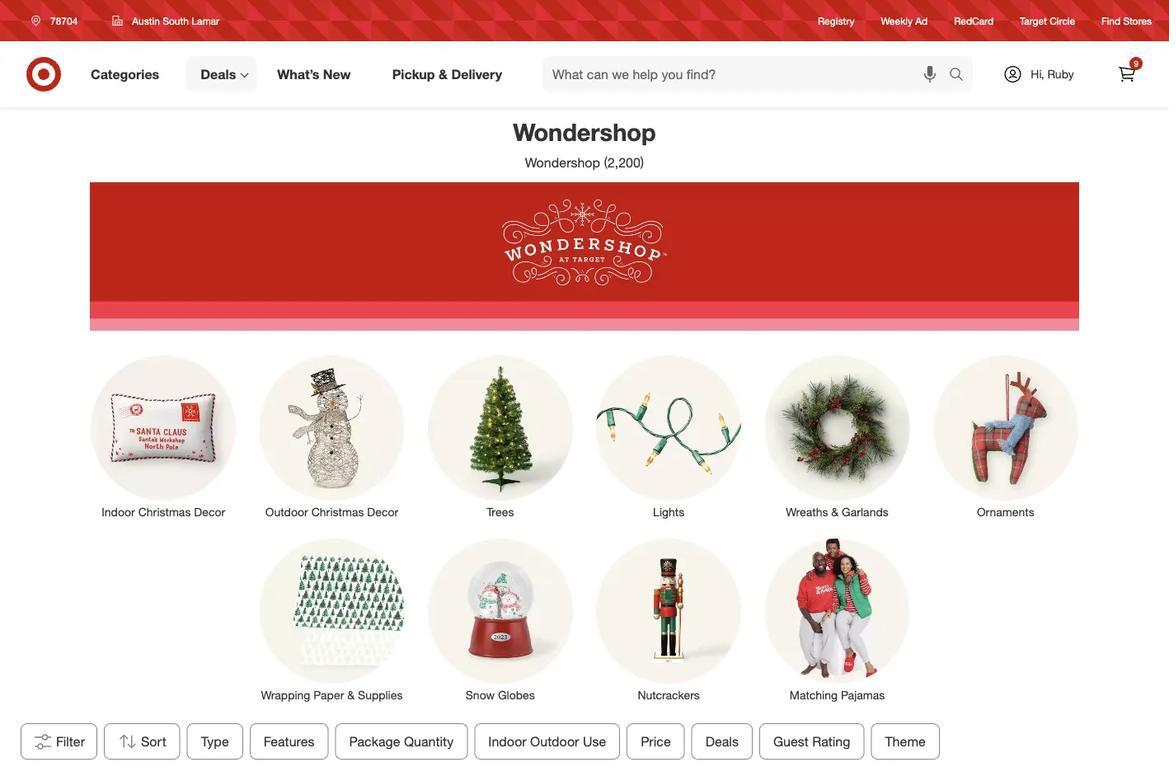 Task type: vqa. For each thing, say whether or not it's contained in the screenshot.
find stores "LINK"
yes



Task type: describe. For each thing, give the bounding box(es) containing it.
78704
[[50, 14, 78, 27]]

weekly
[[881, 14, 913, 27]]

What can we help you find? suggestions appear below search field
[[543, 56, 954, 92]]

decor for indoor christmas decor
[[194, 505, 225, 519]]

wreaths & garlands link
[[753, 352, 922, 520]]

indoor christmas decor
[[102, 505, 225, 519]]

lights link
[[585, 352, 753, 520]]

indoor for indoor outdoor use
[[489, 733, 527, 749]]

package
[[349, 733, 401, 749]]

weekly ad
[[881, 14, 928, 27]]

search button
[[942, 56, 982, 96]]

pickup & delivery link
[[378, 56, 523, 92]]

outdoor christmas decor
[[265, 505, 399, 519]]

sort
[[141, 733, 166, 749]]

features button
[[250, 723, 329, 760]]

hi, ruby
[[1031, 67, 1075, 81]]

target
[[1020, 14, 1047, 27]]

matching pajamas link
[[753, 535, 922, 704]]

stores
[[1124, 14, 1152, 27]]

delivery
[[452, 66, 502, 82]]

pickup & delivery
[[392, 66, 502, 82]]

use
[[583, 733, 607, 749]]

wondershop inside wondershop wondershop (2,200)
[[525, 155, 601, 171]]

lamar
[[192, 14, 219, 27]]

type
[[201, 733, 229, 749]]

find
[[1102, 14, 1121, 27]]

0 horizontal spatial outdoor
[[265, 505, 308, 519]]

package quantity button
[[335, 723, 468, 760]]

wondershop at target image
[[90, 182, 1080, 331]]

matching
[[790, 688, 838, 702]]

redcard
[[955, 14, 994, 27]]

0 vertical spatial wondershop
[[513, 117, 656, 146]]

ad
[[916, 14, 928, 27]]

what's new
[[277, 66, 351, 82]]

snow globes
[[466, 688, 535, 702]]

outdoor inside button
[[531, 733, 580, 749]]

search
[[942, 68, 982, 84]]

indoor outdoor use button
[[475, 723, 621, 760]]

wreaths & garlands
[[786, 505, 889, 519]]

trees link
[[416, 352, 585, 520]]

what's new link
[[263, 56, 372, 92]]

austin south lamar button
[[102, 6, 230, 35]]

garlands
[[842, 505, 889, 519]]

package quantity
[[349, 733, 454, 749]]

type button
[[187, 723, 243, 760]]

nutcrackers link
[[585, 535, 753, 704]]

price button
[[627, 723, 685, 760]]

theme
[[885, 733, 926, 749]]

nutcrackers
[[638, 688, 700, 702]]

supplies
[[358, 688, 403, 702]]

paper
[[314, 688, 344, 702]]

(2,200)
[[604, 155, 644, 171]]

circle
[[1050, 14, 1076, 27]]

deals button
[[692, 723, 753, 760]]

austin
[[132, 14, 160, 27]]



Task type: locate. For each thing, give the bounding box(es) containing it.
wondershop wondershop (2,200)
[[513, 117, 656, 171]]

rating
[[813, 733, 851, 749]]

pajamas
[[841, 688, 885, 702]]

&
[[439, 66, 448, 82], [832, 505, 839, 519], [348, 688, 355, 702]]

deals down lamar
[[201, 66, 236, 82]]

target circle
[[1020, 14, 1076, 27]]

0 horizontal spatial indoor
[[102, 505, 135, 519]]

outdoor
[[265, 505, 308, 519], [531, 733, 580, 749]]

deals right price
[[706, 733, 739, 749]]

deals for the deals "button"
[[706, 733, 739, 749]]

austin south lamar
[[132, 14, 219, 27]]

& right wreaths
[[832, 505, 839, 519]]

2 decor from the left
[[367, 505, 399, 519]]

1 horizontal spatial deals
[[706, 733, 739, 749]]

wrapping
[[261, 688, 310, 702]]

hi,
[[1031, 67, 1045, 81]]

wondershop up (2,200)
[[513, 117, 656, 146]]

1 vertical spatial &
[[832, 505, 839, 519]]

filter button
[[21, 723, 97, 760]]

deals inside "deals" link
[[201, 66, 236, 82]]

& for wreaths
[[832, 505, 839, 519]]

indoor outdoor use
[[489, 733, 607, 749]]

redcard link
[[955, 14, 994, 28]]

find stores
[[1102, 14, 1152, 27]]

christmas for indoor
[[138, 505, 191, 519]]

wondershop
[[513, 117, 656, 146], [525, 155, 601, 171]]

christmas inside 'link'
[[138, 505, 191, 519]]

indoor inside 'link'
[[102, 505, 135, 519]]

ornaments
[[977, 505, 1035, 519]]

1 horizontal spatial indoor
[[489, 733, 527, 749]]

features
[[264, 733, 315, 749]]

registry link
[[818, 14, 855, 28]]

decor inside 'link'
[[194, 505, 225, 519]]

0 horizontal spatial deals
[[201, 66, 236, 82]]

find stores link
[[1102, 14, 1152, 28]]

snow
[[466, 688, 495, 702]]

deals link
[[187, 56, 257, 92]]

9
[[1134, 58, 1139, 68]]

2 christmas from the left
[[312, 505, 364, 519]]

trees
[[487, 505, 514, 519]]

christmas for outdoor
[[312, 505, 364, 519]]

indoor for indoor christmas decor
[[102, 505, 135, 519]]

wreaths
[[786, 505, 829, 519]]

deals
[[201, 66, 236, 82], [706, 733, 739, 749]]

new
[[323, 66, 351, 82]]

decor for outdoor christmas decor
[[367, 505, 399, 519]]

outdoor christmas decor link
[[248, 352, 416, 520]]

1 horizontal spatial christmas
[[312, 505, 364, 519]]

guest
[[774, 733, 809, 749]]

deals inside the deals "button"
[[706, 733, 739, 749]]

& inside 'wreaths & garlands' link
[[832, 505, 839, 519]]

categories
[[91, 66, 159, 82]]

wrapping paper & supplies
[[261, 688, 403, 702]]

quantity
[[404, 733, 454, 749]]

globes
[[498, 688, 535, 702]]

matching pajamas
[[790, 688, 885, 702]]

deals for "deals" link
[[201, 66, 236, 82]]

indoor
[[102, 505, 135, 519], [489, 733, 527, 749]]

ruby
[[1048, 67, 1075, 81]]

1 decor from the left
[[194, 505, 225, 519]]

weekly ad link
[[881, 14, 928, 28]]

1 vertical spatial indoor
[[489, 733, 527, 749]]

target circle link
[[1020, 14, 1076, 28]]

filter
[[56, 733, 85, 749]]

indoor christmas decor link
[[79, 352, 248, 520]]

pickup
[[392, 66, 435, 82]]

& right pickup
[[439, 66, 448, 82]]

2 horizontal spatial &
[[832, 505, 839, 519]]

snow globes link
[[416, 535, 585, 704]]

1 horizontal spatial &
[[439, 66, 448, 82]]

& inside the wrapping paper & supplies link
[[348, 688, 355, 702]]

9 link
[[1109, 56, 1146, 92]]

2 vertical spatial &
[[348, 688, 355, 702]]

guest rating button
[[760, 723, 865, 760]]

sort button
[[104, 723, 181, 760]]

guest rating
[[774, 733, 851, 749]]

south
[[163, 14, 189, 27]]

wondershop left (2,200)
[[525, 155, 601, 171]]

1 christmas from the left
[[138, 505, 191, 519]]

1 vertical spatial outdoor
[[531, 733, 580, 749]]

0 horizontal spatial &
[[348, 688, 355, 702]]

what's
[[277, 66, 320, 82]]

78704 button
[[21, 6, 95, 35]]

lights
[[653, 505, 685, 519]]

ornaments link
[[922, 352, 1090, 520]]

0 horizontal spatial christmas
[[138, 505, 191, 519]]

0 vertical spatial outdoor
[[265, 505, 308, 519]]

indoor inside button
[[489, 733, 527, 749]]

0 vertical spatial deals
[[201, 66, 236, 82]]

0 vertical spatial indoor
[[102, 505, 135, 519]]

& for pickup
[[439, 66, 448, 82]]

1 vertical spatial deals
[[706, 733, 739, 749]]

1 horizontal spatial outdoor
[[531, 733, 580, 749]]

0 horizontal spatial decor
[[194, 505, 225, 519]]

& right the paper
[[348, 688, 355, 702]]

decor
[[194, 505, 225, 519], [367, 505, 399, 519]]

1 horizontal spatial decor
[[367, 505, 399, 519]]

registry
[[818, 14, 855, 27]]

categories link
[[77, 56, 180, 92]]

theme button
[[871, 723, 940, 760]]

wrapping paper & supplies link
[[248, 535, 416, 704]]

0 vertical spatial &
[[439, 66, 448, 82]]

1 vertical spatial wondershop
[[525, 155, 601, 171]]

price
[[641, 733, 671, 749]]

& inside pickup & delivery "link"
[[439, 66, 448, 82]]



